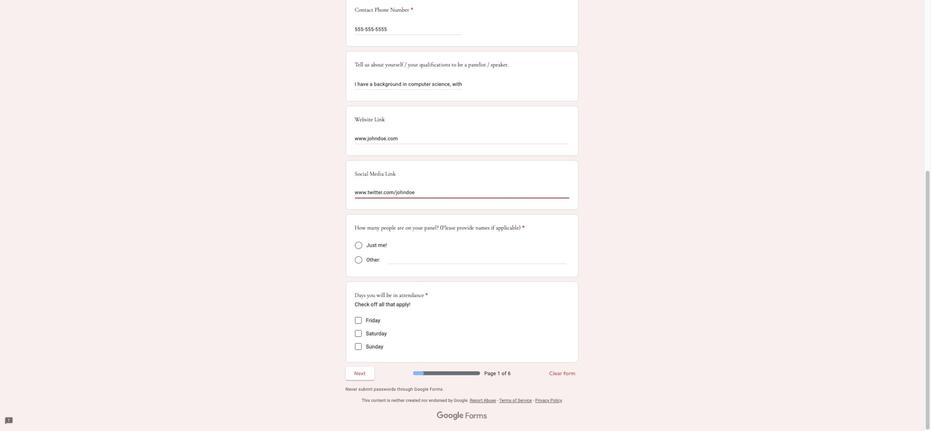 Task type: vqa. For each thing, say whether or not it's contained in the screenshot.
the right Required question element
yes



Task type: locate. For each thing, give the bounding box(es) containing it.
Other response text field
[[388, 255, 567, 264]]

progress bar
[[413, 371, 480, 375]]

1 heading from the top
[[355, 5, 414, 14]]

None radio
[[355, 256, 362, 264]]

1 vertical spatial required question element
[[521, 223, 525, 232]]

2 vertical spatial heading
[[355, 291, 428, 299]]

friday image
[[356, 317, 361, 323]]

google image
[[437, 412, 464, 420]]

2 horizontal spatial required question element
[[521, 223, 525, 232]]

report a problem to google image
[[4, 416, 13, 425]]

0 vertical spatial required question element
[[410, 5, 414, 14]]

None text field
[[355, 25, 462, 34], [355, 80, 462, 89], [355, 189, 570, 198], [355, 25, 462, 34], [355, 80, 462, 89], [355, 189, 570, 198]]

3 heading from the top
[[355, 291, 428, 299]]

Friday checkbox
[[355, 317, 362, 324]]

0 horizontal spatial required question element
[[410, 5, 414, 14]]

1 vertical spatial heading
[[355, 223, 525, 232]]

1 horizontal spatial required question element
[[424, 291, 428, 299]]

required question element for second heading from the top
[[521, 223, 525, 232]]

Just me! radio
[[355, 242, 362, 249]]

2 vertical spatial required question element
[[424, 291, 428, 299]]

list
[[346, 0, 579, 362], [355, 314, 570, 353]]

0 vertical spatial heading
[[355, 5, 414, 14]]

None text field
[[355, 135, 570, 144]]

required question element
[[410, 5, 414, 14], [521, 223, 525, 232], [424, 291, 428, 299]]

saturday image
[[356, 331, 361, 336]]

heading
[[355, 5, 414, 14], [355, 223, 525, 232], [355, 291, 428, 299]]



Task type: describe. For each thing, give the bounding box(es) containing it.
Sunday checkbox
[[355, 343, 362, 350]]

required question element for third heading from the top of the page
[[424, 291, 428, 299]]

2 heading from the top
[[355, 223, 525, 232]]

just me! image
[[355, 242, 362, 249]]

Saturday checkbox
[[355, 330, 362, 337]]

sunday image
[[356, 344, 361, 350]]

required question element for 3rd heading from the bottom of the page
[[410, 5, 414, 14]]



